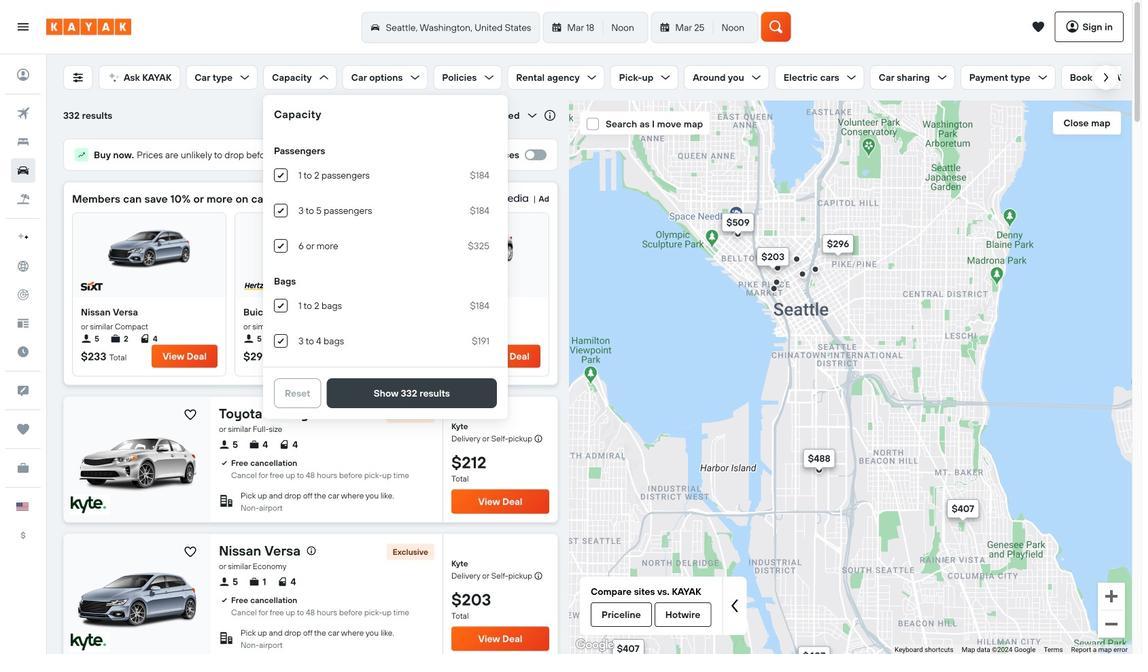 Task type: describe. For each thing, give the bounding box(es) containing it.
search for hotels image
[[11, 130, 35, 154]]

submit feedback about our site image
[[11, 379, 35, 403]]

hide compare buttons image
[[725, 596, 745, 617]]

search for cars image
[[11, 158, 35, 183]]

navigation menu image
[[16, 20, 30, 34]]

trips image
[[11, 418, 35, 442]]

go to explore image
[[11, 254, 35, 279]]

hertz logo image
[[243, 281, 265, 292]]

vehicle type: full-size - toyota camry or similar image
[[78, 419, 197, 498]]

car agency: kyte image for vehicle type: full-size - toyota camry or similar image
[[71, 497, 106, 514]]

map region
[[569, 101, 1132, 655]]

find out the best time to travel image
[[11, 340, 35, 365]]

nissan versa car image
[[108, 219, 190, 273]]

united states (english) image
[[16, 503, 29, 511]]

this location is not in proximity of an airport. element for vehicle type: full-size - toyota camry or similar image
[[241, 503, 283, 513]]



Task type: locate. For each thing, give the bounding box(es) containing it.
1 vertical spatial this location is not in proximity of an airport. element
[[241, 641, 283, 651]]

track a flight image
[[11, 283, 35, 307]]

None field
[[410, 101, 542, 131]]

1 car agency: kyte image from the top
[[71, 497, 106, 514]]

2 car agency: kyte image from the top
[[71, 634, 106, 652]]

car agency: kyte image for vehicle type: economy - nissan versa or similar image
[[71, 634, 106, 652]]

2 this location is not in proximity of an airport. element from the top
[[241, 641, 283, 651]]

list
[[81, 333, 218, 345], [243, 333, 378, 345], [219, 436, 298, 455], [219, 573, 296, 592]]

search for packages image
[[11, 187, 35, 212]]

go to our blog image
[[11, 311, 35, 336]]

this location is not in proximity of an airport. element for vehicle type: economy - nissan versa or similar image
[[241, 641, 283, 651]]

this location is not in proximity of an airport. element
[[241, 503, 283, 513], [241, 641, 283, 651]]

buick regal car image
[[270, 219, 352, 273]]

0 vertical spatial this location is not in proximity of an airport. element
[[241, 503, 283, 513]]

1 vertical spatial car agency: kyte image
[[71, 634, 106, 652]]

expedia logo image
[[477, 193, 531, 204]]

buick encore car image
[[432, 219, 513, 273]]

sign in image
[[11, 63, 35, 87]]

kayak for business new image
[[11, 456, 35, 481]]

0 vertical spatial car agency: kyte image
[[71, 497, 106, 514]]

google image
[[573, 637, 618, 655]]

1 this location is not in proximity of an airport. element from the top
[[241, 503, 283, 513]]

None search field
[[360, 12, 761, 43]]

capacity region
[[271, 133, 490, 394]]

search for flights image
[[11, 101, 35, 126]]

vehicle type: economy - nissan versa or similar image
[[78, 557, 197, 636]]

car agency: kyte image
[[71, 497, 106, 514], [71, 634, 106, 652]]

sixtrentacar logo image
[[81, 281, 103, 292]]



Task type: vqa. For each thing, say whether or not it's contained in the screenshot.
Vehicle type: Economy - Nissan Versa or similar 'image''s Car agency: Kyte 'image'
yes



